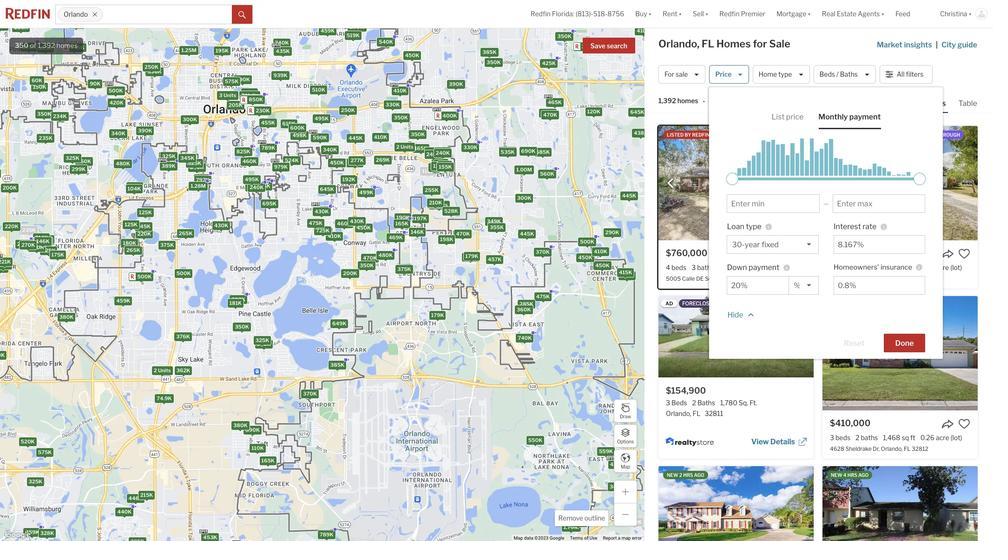 Task type: describe. For each thing, give the bounding box(es) containing it.
favorite button image for $760,000
[[794, 248, 806, 260]]

1 vertical spatial 375k
[[397, 265, 411, 272]]

0 horizontal spatial 480k
[[116, 160, 130, 167]]

149k
[[341, 159, 355, 165]]

$410,000
[[830, 418, 871, 428]]

0 vertical spatial 600k
[[290, 124, 304, 131]]

all
[[897, 70, 905, 78]]

fl down insurance
[[894, 275, 900, 282]]

181k
[[229, 299, 241, 306]]

518-
[[593, 10, 608, 18]]

3d for listed by redfin
[[721, 132, 728, 138]]

baths for $760,000
[[697, 264, 714, 271]]

fl left homes
[[702, 38, 714, 50]]

real estate agents ▾ button
[[817, 0, 890, 28]]

827k
[[195, 175, 209, 182]]

outline
[[585, 514, 605, 522]]

438k
[[634, 129, 648, 136]]

0 vertical spatial 175k
[[349, 159, 361, 166]]

1 vertical spatial 1.70m
[[563, 524, 579, 530]]

calle
[[682, 275, 695, 282]]

st,
[[863, 275, 869, 282]]

90k
[[90, 80, 100, 87]]

1,546 sq ft
[[883, 264, 915, 271]]

•
[[703, 97, 705, 105]]

440k
[[117, 508, 131, 515]]

0 horizontal spatial 215k
[[17, 241, 30, 247]]

0 vertical spatial 519k
[[346, 32, 359, 38]]

119k
[[440, 164, 452, 171]]

©2023
[[535, 535, 549, 541]]

0 horizontal spatial 265k
[[126, 246, 140, 253]]

0 vertical spatial 3 units
[[219, 92, 236, 98]]

hide button
[[727, 304, 757, 323]]

terms of use link
[[570, 535, 598, 541]]

104k
[[127, 185, 141, 192]]

1 horizontal spatial 155k
[[439, 163, 452, 170]]

0 vertical spatial 340k
[[111, 130, 125, 136]]

sale
[[676, 70, 688, 78]]

1 horizontal spatial 300k
[[183, 116, 197, 122]]

0 horizontal spatial 789k
[[261, 144, 275, 151]]

359k
[[25, 529, 39, 535]]

0 vertical spatial 380k
[[59, 313, 73, 320]]

350
[[15, 41, 28, 50]]

0 vertical spatial 198k
[[429, 200, 442, 207]]

1 vertical spatial 370k
[[303, 390, 317, 397]]

table
[[959, 99, 977, 108]]

map button
[[614, 449, 637, 473]]

0 horizontal spatial 300k
[[147, 68, 161, 75]]

for sale
[[665, 70, 688, 78]]

427k
[[620, 272, 634, 279]]

1 vertical spatial 390k
[[138, 127, 152, 134]]

units up '205k'
[[223, 92, 236, 98]]

0 horizontal spatial 330k
[[386, 101, 400, 108]]

0 horizontal spatial 430k
[[214, 222, 228, 229]]

submit search image
[[238, 11, 246, 18]]

rent
[[663, 10, 677, 18]]

favorite button checkbox for $760,000
[[794, 248, 806, 260]]

draw button
[[614, 399, 637, 422]]

0 vertical spatial 180k
[[337, 159, 351, 165]]

2 baths for $399,995
[[856, 264, 878, 271]]

328k
[[40, 530, 54, 536]]

0 horizontal spatial 495k
[[245, 176, 259, 182]]

0 horizontal spatial 195k
[[39, 44, 52, 51]]

4628 sheldrake dr, orlando, fl 32812
[[830, 445, 929, 452]]

0 vertical spatial 470k
[[543, 111, 557, 118]]

4pm
[[893, 132, 904, 138]]

4 for $760,000
[[666, 264, 670, 271]]

city
[[942, 40, 956, 49]]

fl left 32812
[[904, 445, 911, 452]]

0 vertical spatial 1.70m
[[349, 23, 364, 30]]

0 vertical spatial 345k
[[582, 43, 595, 49]]

1 vertical spatial 480k
[[378, 252, 393, 258]]

6340 lyons st, orlando, fl 32807
[[830, 275, 919, 282]]

2 horizontal spatial 430k
[[350, 218, 364, 224]]

0 vertical spatial 560k
[[500, 147, 515, 154]]

1 horizontal spatial 235k
[[39, 134, 52, 141]]

0 vertical spatial 110k
[[422, 168, 434, 174]]

units down 490k
[[245, 92, 258, 98]]

1 vertical spatial 175k
[[51, 251, 64, 258]]

550k
[[528, 437, 542, 443]]

down
[[727, 263, 747, 272]]

269k
[[376, 156, 390, 163]]

2 units down 490k
[[241, 92, 258, 98]]

new for new 2 hrs ago
[[667, 472, 678, 478]]

1 vertical spatial 459k
[[116, 297, 130, 304]]

photo of 5005 calle de sol, orlando, fl 32819 image
[[659, 126, 814, 240]]

units left the 231k at the top of page
[[400, 144, 413, 150]]

1 horizontal spatial 645k
[[630, 109, 644, 115]]

remove outline button
[[555, 510, 608, 526]]

0 horizontal spatial 645k
[[320, 185, 334, 192]]

christina
[[940, 10, 967, 18]]

map region
[[0, 0, 679, 541]]

1,468
[[883, 434, 900, 442]]

by
[[685, 132, 691, 138]]

interest rate
[[834, 222, 877, 231]]

insurance
[[881, 263, 912, 271]]

mortgage
[[777, 10, 807, 18]]

0 vertical spatial 265k
[[256, 183, 270, 189]]

$399,995
[[830, 248, 871, 258]]

1 979k from the left
[[274, 163, 288, 170]]

1 vertical spatial 265k
[[179, 230, 192, 236]]

remove orlando image
[[92, 12, 98, 17]]

beds / baths button
[[814, 65, 876, 84]]

minimum price slider
[[727, 173, 739, 185]]

list price element
[[772, 105, 804, 129]]

3 up calle
[[692, 264, 696, 271]]

231k
[[436, 148, 449, 155]]

1 vertical spatial 155k
[[247, 183, 260, 190]]

units down the 231k at the top of page
[[434, 164, 447, 170]]

buy ▾ button
[[635, 0, 652, 28]]

  text field for insurance
[[838, 281, 921, 290]]

estate
[[837, 10, 857, 18]]

2 vertical spatial 385k
[[330, 361, 344, 368]]

lyons
[[846, 275, 861, 282]]

1 vertical spatial 165k
[[395, 220, 408, 226]]

115k
[[433, 163, 445, 169]]

685k
[[536, 148, 550, 155]]

0 horizontal spatial 180k
[[123, 240, 136, 246]]

ago for new 2 hrs ago
[[694, 472, 705, 478]]

2 horizontal spatial 215k
[[140, 491, 153, 498]]

889k
[[245, 97, 260, 103]]

1 vertical spatial 470k
[[456, 230, 470, 237]]

0 horizontal spatial 125k
[[124, 221, 137, 227]]

1 vertical spatial 220k
[[137, 230, 151, 237]]

2 units left the 362k
[[153, 367, 171, 373]]

▾ for sell ▾
[[705, 10, 708, 18]]

3d walkthrough for listed by redfin
[[721, 132, 767, 138]]

1 horizontal spatial 179k
[[465, 253, 478, 259]]

214k
[[35, 234, 48, 241]]

2 horizontal spatial 165k
[[414, 145, 427, 151]]

1 horizontal spatial 125k
[[139, 209, 152, 215]]

2 redfin from the left
[[831, 132, 849, 138]]

1 horizontal spatial 370k
[[536, 248, 550, 255]]

230k
[[256, 107, 269, 113]]

walkthrough for listed by redfin
[[729, 132, 767, 138]]

remove outline
[[558, 514, 605, 522]]

1 horizontal spatial 200k
[[343, 270, 357, 276]]

453k
[[203, 534, 217, 540]]

  text field for rate
[[838, 240, 921, 249]]

1 horizontal spatial 560k
[[540, 170, 554, 177]]

orlando, down 1,468
[[881, 445, 903, 452]]

1 horizontal spatial 495k
[[314, 115, 328, 122]]

285k
[[519, 300, 533, 307]]

reset
[[844, 339, 865, 348]]

1 horizontal spatial 3 units
[[430, 164, 447, 170]]

350 of 1,392 homes
[[15, 41, 78, 50]]

725k
[[316, 227, 329, 234]]

225k
[[42, 247, 55, 254]]

1 vertical spatial 235k
[[22, 227, 36, 233]]

0 vertical spatial 200k
[[2, 184, 17, 191]]

sale
[[769, 38, 790, 50]]

1 vertical spatial 345k
[[180, 155, 194, 161]]

0 vertical spatial 146k
[[411, 228, 424, 235]]

report a map error link
[[603, 535, 642, 541]]

0.26 acre (lot)
[[921, 434, 962, 442]]

save search
[[591, 42, 627, 50]]

0 vertical spatial 575k
[[225, 78, 238, 85]]

redfin for redfin premier
[[720, 10, 740, 18]]

0 horizontal spatial 460k
[[242, 158, 256, 164]]

2 horizontal spatial 300k
[[517, 195, 531, 201]]

1 horizontal spatial 460k
[[337, 220, 351, 227]]

0 vertical spatial 270k
[[426, 148, 440, 154]]

1.43m
[[570, 519, 586, 526]]

hrs for 2
[[683, 472, 693, 478]]

2 vertical spatial 165k
[[261, 457, 274, 464]]

256k
[[14, 24, 28, 31]]

0 vertical spatial 445k
[[349, 134, 363, 141]]

0 horizontal spatial 375k
[[160, 242, 174, 248]]

0 horizontal spatial 425k
[[542, 60, 556, 66]]

3d walkthrough for redfin open sat, 1pm to 4pm
[[915, 132, 960, 138]]

1 horizontal spatial 459k
[[320, 27, 335, 34]]

▾ for christina ▾
[[969, 10, 972, 18]]

real estate agents ▾ link
[[822, 0, 884, 28]]

1 horizontal spatial 210k
[[429, 199, 442, 206]]

1 vertical spatial 425k
[[610, 461, 624, 467]]

1 horizontal spatial 349k
[[487, 218, 501, 224]]

5005 calle de sol, orlando, fl 32819
[[666, 275, 763, 282]]

1 horizontal spatial 789k
[[319, 531, 333, 537]]

units left the 362k
[[158, 367, 171, 373]]

1.25m
[[181, 47, 196, 53]]

197k
[[414, 215, 427, 222]]

6340
[[830, 275, 845, 282]]

photo of 8520 chickasaw farms ln, orlando, fl 32825 image
[[659, 466, 814, 541]]

save
[[591, 42, 606, 50]]

1 horizontal spatial 740k
[[518, 334, 532, 341]]

1 vertical spatial 198k
[[440, 236, 453, 242]]

ft for $760,000
[[748, 264, 753, 271]]

photo of 4628 sheldrake dr, orlando, fl 32812 image
[[823, 296, 978, 410]]

1 vertical spatial 385k
[[335, 159, 349, 166]]

1,392 homes •
[[659, 97, 705, 105]]

0 horizontal spatial 469k
[[255, 107, 269, 113]]

2 vertical spatial 560k
[[627, 518, 642, 525]]

save search button
[[583, 38, 635, 53]]

error
[[632, 535, 642, 541]]

ft for $410,000
[[911, 434, 915, 442]]

158k
[[433, 160, 447, 166]]

maximum price slider
[[914, 173, 926, 185]]

baths for $399,995
[[861, 264, 878, 271]]

2 vertical spatial 349k
[[610, 483, 624, 490]]

hrs for 4
[[848, 472, 857, 478]]

baths
[[840, 70, 858, 78]]

615k
[[282, 120, 295, 127]]

homes inside 1,392 homes •
[[677, 97, 698, 105]]

319k
[[125, 245, 138, 252]]

1 vertical spatial 210k
[[39, 236, 52, 243]]

/
[[837, 70, 839, 78]]

|
[[936, 40, 938, 49]]

2 horizontal spatial 4
[[843, 472, 847, 478]]

1 horizontal spatial 445k
[[520, 230, 534, 237]]

630k
[[30, 244, 44, 250]]

369k
[[257, 340, 271, 347]]

1 vertical spatial 575k
[[38, 449, 51, 455]]

1 horizontal spatial 330k
[[463, 144, 477, 150]]

205k
[[228, 101, 242, 108]]

type for loan type
[[746, 222, 762, 231]]

0 horizontal spatial 146k
[[36, 238, 49, 244]]

favorite button checkbox
[[958, 248, 970, 260]]

415k
[[619, 269, 632, 275]]

sq for $410,000
[[902, 434, 909, 442]]

previous button image
[[666, 179, 675, 188]]

2,485 sq ft
[[719, 264, 753, 271]]



Task type: locate. For each thing, give the bounding box(es) containing it.
▾ right "agents"
[[881, 10, 884, 18]]

2 units down 255k
[[431, 201, 448, 208]]

1 horizontal spatial 265k
[[179, 230, 192, 236]]

use
[[590, 535, 598, 541]]

favorite button checkbox
[[794, 248, 806, 260], [958, 418, 970, 430]]

425k down 559k
[[610, 461, 624, 467]]

sell ▾
[[693, 10, 708, 18]]

3 left the 158k
[[430, 164, 433, 170]]

1 vertical spatial map
[[514, 535, 523, 541]]

ago for new 4 hrs ago
[[858, 472, 869, 478]]

favorite button checkbox for $410,000
[[958, 418, 970, 430]]

490k
[[235, 76, 250, 83]]

0 vertical spatial payment
[[850, 112, 881, 121]]

740k up 435k
[[275, 39, 289, 46]]

type inside dialog
[[746, 222, 762, 231]]

110k down the 890k
[[251, 444, 264, 451]]

for
[[665, 70, 674, 78]]

baths for $410,000
[[861, 434, 878, 442]]

units down 255k
[[435, 201, 448, 208]]

740k down 360k
[[518, 334, 532, 341]]

data
[[524, 535, 533, 541]]

376k
[[176, 333, 190, 339]]

rent ▾ button
[[657, 0, 687, 28]]

0 horizontal spatial new
[[667, 472, 678, 478]]

600k up 498k
[[290, 124, 304, 131]]

0 horizontal spatial of
[[30, 41, 36, 50]]

favorite button image up 0.23 acre (lot)
[[958, 248, 970, 260]]

▾ right rent
[[679, 10, 682, 18]]

2 ago from the left
[[858, 472, 869, 478]]

383k
[[231, 296, 245, 302]]

4 beds for $760,000
[[666, 264, 687, 271]]

0 vertical spatial 475k
[[309, 219, 322, 226]]

1 horizontal spatial ago
[[858, 472, 869, 478]]

2 walkthrough from the left
[[922, 132, 960, 138]]

1 vertical spatial 460k
[[337, 220, 351, 227]]

469k down 190k
[[389, 234, 403, 240]]

beds for $410,000
[[836, 434, 851, 442]]

3d walkthrough down photos button
[[915, 132, 960, 138]]

market
[[877, 40, 903, 49]]

155k down 825k
[[247, 183, 260, 190]]

234k
[[53, 113, 66, 119]]

(lot) down favorite button image
[[951, 434, 962, 442]]

2 baths for $410,000
[[856, 434, 878, 442]]

3 ▾ from the left
[[705, 10, 708, 18]]

125k up 319k
[[124, 221, 137, 227]]

220k up 185k
[[4, 223, 18, 229]]

▾ inside mortgage ▾ dropdown button
[[808, 10, 811, 18]]

270k up the 158k
[[426, 148, 440, 154]]

0 vertical spatial 165k
[[414, 145, 427, 151]]

favorite button image
[[794, 248, 806, 260], [958, 248, 970, 260]]

of for terms
[[584, 535, 588, 541]]

christina ▾
[[940, 10, 972, 18]]

645k
[[630, 109, 644, 115], [320, 185, 334, 192]]

orlando
[[64, 10, 88, 18]]

883k
[[244, 96, 258, 102]]

2 horizontal spatial 445k
[[622, 192, 636, 199]]

redfin right by
[[692, 132, 710, 138]]

4 down 4628
[[843, 472, 847, 478]]

0 horizontal spatial 349k
[[190, 164, 204, 170]]

2 horizontal spatial 560k
[[627, 518, 642, 525]]

▾ right christina
[[969, 10, 972, 18]]

monthly payment
[[819, 112, 881, 121]]

3d right listed by redfin
[[721, 132, 728, 138]]

198k down the "528k" on the top of the page
[[440, 236, 453, 242]]

▾ right sell
[[705, 10, 708, 18]]

560k down 685k
[[540, 170, 554, 177]]

1 horizontal spatial new
[[831, 472, 843, 478]]

fixed
[[762, 240, 779, 249]]

4 ▾ from the left
[[808, 10, 811, 18]]

146k down 197k
[[411, 228, 424, 235]]

1 favorite button image from the left
[[794, 248, 806, 260]]

0 horizontal spatial hrs
[[683, 472, 693, 478]]

sq up "32807"
[[902, 264, 909, 271]]

acre for $760,000
[[773, 264, 787, 271]]

198k down 255k
[[429, 200, 442, 207]]

155k down the 231k at the top of page
[[439, 163, 452, 170]]

mortgage ▾ button
[[777, 0, 811, 28]]

195k right 295k
[[39, 44, 52, 51]]

None search field
[[103, 5, 232, 24]]

695k
[[262, 200, 276, 207]]

0 vertical spatial 385k
[[482, 49, 496, 55]]

1 3d from the left
[[721, 132, 728, 138]]

1.28m
[[190, 182, 206, 189]]

0 vertical spatial 375k
[[160, 242, 174, 248]]

market insights link
[[877, 30, 932, 51]]

1 2 baths from the top
[[856, 264, 878, 271]]

1 ▾ from the left
[[649, 10, 652, 18]]

4 beds up 5005
[[666, 264, 687, 271]]

575k
[[225, 78, 238, 85], [38, 449, 51, 455]]

1 vertical spatial 475k
[[536, 293, 550, 299]]

0 horizontal spatial 4 beds
[[666, 264, 687, 271]]

map for map data ©2023 google
[[514, 535, 523, 541]]

1 horizontal spatial 1.70m
[[563, 524, 579, 530]]

sheldrake
[[846, 445, 872, 452]]

acre right 0.26
[[936, 434, 949, 442]]

  text field down homeowners' insurance
[[838, 281, 921, 290]]

▾ for rent ▾
[[679, 10, 682, 18]]

down payment
[[727, 263, 780, 272]]

425k up 465k
[[542, 60, 556, 66]]

469k
[[255, 107, 269, 113], [389, 234, 403, 240]]

192k
[[342, 176, 355, 183]]

0 horizontal spatial 110k
[[251, 444, 264, 451]]

480k
[[116, 160, 130, 167], [378, 252, 393, 258]]

1pm
[[875, 132, 885, 138]]

map inside button
[[621, 464, 630, 469]]

180k
[[337, 159, 351, 165], [123, 240, 136, 246]]

4 for $399,995
[[830, 264, 834, 271]]

search
[[607, 42, 627, 50]]

1 redfin from the left
[[531, 10, 551, 18]]

redfin left 'florida:'
[[531, 10, 551, 18]]

349k up 827k
[[190, 164, 204, 170]]

1 hrs from the left
[[683, 472, 693, 478]]

(lot) down favorite button option
[[951, 264, 962, 271]]

2 new from the left
[[831, 472, 843, 478]]

redfin for redfin florida: (813)-518-8756
[[531, 10, 551, 18]]

125k up 245k in the left of the page
[[139, 209, 152, 215]]

type right loan
[[746, 222, 762, 231]]

645k up 438k
[[630, 109, 644, 115]]

0 horizontal spatial 3d
[[721, 132, 728, 138]]

1   text field from the top
[[838, 240, 921, 249]]

%
[[794, 281, 801, 290]]

0 horizontal spatial 475k
[[309, 219, 322, 226]]

feed button
[[890, 0, 935, 28]]

▾ inside the real estate agents ▾ link
[[881, 10, 884, 18]]

0 vertical spatial map
[[621, 464, 630, 469]]

520k
[[21, 438, 34, 445]]

4 beds for $399,995
[[830, 264, 851, 271]]

0 horizontal spatial 470k
[[363, 255, 377, 261]]

payment for monthly payment
[[850, 112, 881, 121]]

1 4 beds from the left
[[666, 264, 687, 271]]

2 hrs from the left
[[848, 472, 857, 478]]

1 horizontal spatial redfin
[[831, 132, 849, 138]]

▾ inside sell ▾ dropdown button
[[705, 10, 708, 18]]

units
[[245, 92, 258, 98], [223, 92, 236, 98], [400, 144, 413, 150], [434, 164, 447, 170], [435, 201, 448, 208], [158, 367, 171, 373]]

favorite button image for $399,995
[[958, 248, 970, 260]]

fl down down in the right of the page
[[739, 275, 745, 282]]

(lot)
[[788, 264, 800, 271], [951, 264, 962, 271], [951, 434, 962, 442]]

  text field
[[731, 281, 785, 290]]

0 horizontal spatial 340k
[[111, 130, 125, 136]]

new 4 hrs ago
[[831, 472, 869, 478]]

(lot) up %
[[788, 264, 800, 271]]

2 baths up st, on the bottom
[[856, 264, 878, 271]]

1 redfin from the left
[[692, 132, 710, 138]]

rate
[[863, 222, 877, 231]]

4 beds up 6340
[[830, 264, 851, 271]]

(lot) for $399,995
[[951, 264, 962, 271]]

1,392 right 295k
[[38, 41, 55, 50]]

(lot) for $760,000
[[788, 264, 800, 271]]

orlando, down 2,485
[[716, 275, 737, 282]]

for sale button
[[659, 65, 706, 84]]

0 vertical spatial homes
[[56, 41, 78, 50]]

premier
[[741, 10, 765, 18]]

210k up 225k at top left
[[39, 236, 52, 243]]

0 horizontal spatial 270k
[[21, 242, 35, 248]]

2 redfin from the left
[[720, 10, 740, 18]]

1 3d walkthrough from the left
[[721, 132, 767, 138]]

340k
[[111, 130, 125, 136], [323, 146, 337, 153]]

orlando, down rent ▾ button
[[659, 38, 700, 50]]

2 2 baths from the top
[[856, 434, 878, 442]]

terms
[[570, 535, 583, 541]]

375k
[[160, 242, 174, 248], [397, 265, 411, 272]]

favorite button image up '0.49 acre (lot)'
[[794, 248, 806, 260]]

buy
[[635, 10, 647, 18]]

sq right 1,468
[[902, 434, 909, 442]]

ft up "32807"
[[910, 264, 915, 271]]

1 vertical spatial 2 baths
[[856, 434, 878, 442]]

0 horizontal spatial 179k
[[431, 312, 444, 318]]

monthly payment element
[[819, 105, 881, 129]]

baths up st, on the bottom
[[861, 264, 878, 271]]

825k
[[236, 148, 250, 155]]

google image
[[2, 529, 33, 541]]

362k
[[176, 367, 190, 373]]

1 horizontal spatial 175k
[[349, 159, 361, 166]]

540k
[[379, 39, 393, 45]]

payment for down payment
[[749, 263, 780, 272]]

495k down 825k
[[245, 176, 259, 182]]

345k up 1.28m
[[180, 155, 194, 161]]

349k up 457k
[[487, 218, 501, 224]]

sq for $760,000
[[739, 264, 746, 271]]

469k down 850k
[[255, 107, 269, 113]]

349k down map button
[[610, 483, 624, 490]]

355k
[[490, 224, 504, 230]]

495k up 590k
[[314, 115, 328, 122]]

acre for $399,995
[[936, 264, 949, 271]]

2 baths up the sheldrake
[[856, 434, 878, 442]]

beds up 4628
[[836, 434, 851, 442]]

Enter min text field
[[731, 199, 816, 208]]

done
[[895, 339, 914, 348]]

1 vertical spatial 469k
[[389, 234, 403, 240]]

orlando, fl homes for sale
[[659, 38, 790, 50]]

orlando,
[[659, 38, 700, 50], [716, 275, 737, 282], [871, 275, 892, 282], [881, 445, 903, 452]]

600k
[[290, 124, 304, 131], [315, 207, 329, 213]]

0 horizontal spatial 235k
[[22, 227, 36, 233]]

walkthrough
[[729, 132, 767, 138], [922, 132, 960, 138]]

beds for $399,995
[[836, 264, 851, 271]]

table button
[[957, 99, 979, 112]]

1 new from the left
[[667, 472, 678, 478]]

list
[[772, 112, 785, 121]]

2 4 beds from the left
[[830, 264, 851, 271]]

0 horizontal spatial 220k
[[4, 223, 18, 229]]

4 up 6340
[[830, 264, 834, 271]]

1 horizontal spatial 110k
[[422, 168, 434, 174]]

1 vertical spatial 180k
[[123, 240, 136, 246]]

type inside home type 'button'
[[779, 70, 792, 78]]

290k
[[605, 229, 619, 236]]

3d right 4pm
[[915, 132, 921, 138]]

1 horizontal spatial 480k
[[378, 252, 393, 258]]

340k down 590k
[[323, 146, 337, 153]]

0 horizontal spatial 200k
[[2, 184, 17, 191]]

acre right 0.49
[[773, 264, 787, 271]]

32812
[[912, 445, 929, 452]]

rent ▾ button
[[663, 0, 682, 28]]

1 horizontal spatial 270k
[[426, 148, 440, 154]]

acre right 0.23
[[936, 264, 949, 271]]

0 vertical spatial 235k
[[39, 134, 52, 141]]

2 3d walkthrough from the left
[[915, 132, 960, 138]]

295k
[[22, 44, 36, 50]]

beds
[[672, 264, 687, 271], [836, 264, 851, 271], [836, 434, 851, 442]]

baths up sol,
[[697, 264, 714, 271]]

beds for $760,000
[[672, 264, 687, 271]]

▾ inside buy ▾ dropdown button
[[649, 10, 652, 18]]

mortgage ▾ button
[[771, 0, 817, 28]]

0 horizontal spatial 740k
[[275, 39, 289, 46]]

0 horizontal spatial 4
[[666, 264, 670, 271]]

0 vertical spatial favorite button checkbox
[[794, 248, 806, 260]]

3d for redfin open sat, 1pm to 4pm
[[915, 132, 921, 138]]

baths up dr,
[[861, 434, 878, 442]]

1 horizontal spatial 215k
[[38, 238, 51, 244]]

homes down orlando
[[56, 41, 78, 50]]

0 horizontal spatial 519k
[[243, 89, 256, 95]]

425k
[[542, 60, 556, 66], [610, 461, 624, 467]]

2 horizontal spatial 265k
[[256, 183, 270, 189]]

560k up error
[[627, 518, 642, 525]]

  text field
[[838, 240, 921, 249], [838, 281, 921, 290]]

210k down 255k
[[429, 199, 442, 206]]

photo of undisclosed address, orlando, fl 32822 image
[[823, 466, 978, 541]]

1 horizontal spatial 345k
[[582, 43, 595, 49]]

2 vertical spatial 470k
[[363, 255, 377, 261]]

0 vertical spatial 459k
[[320, 27, 335, 34]]

380k
[[59, 313, 73, 320], [233, 422, 247, 428]]

photo of 6340 lyons st, orlando, fl 32807 image
[[823, 126, 978, 240]]

2 ▾ from the left
[[679, 10, 682, 18]]

195k
[[39, 44, 52, 51], [215, 47, 228, 54]]

list price
[[772, 112, 804, 121]]

1 vertical spatial 110k
[[251, 444, 264, 451]]

4 up 5005
[[666, 264, 670, 271]]

5 ▾ from the left
[[881, 10, 884, 18]]

ft up 32819
[[748, 264, 753, 271]]

1 horizontal spatial 340k
[[323, 146, 337, 153]]

1 horizontal spatial 600k
[[315, 207, 329, 213]]

745k
[[70, 44, 84, 51]]

6 ▾ from the left
[[969, 10, 972, 18]]

▾ for buy ▾
[[649, 10, 652, 18]]

110k down the 158k
[[422, 168, 434, 174]]

(lot) for $410,000
[[951, 434, 962, 442]]

1 vertical spatial 380k
[[233, 422, 247, 428]]

ft for $399,995
[[910, 264, 915, 271]]

beds up 6340
[[836, 264, 851, 271]]

of for 350
[[30, 41, 36, 50]]

type right 'home'
[[779, 70, 792, 78]]

0.23
[[921, 264, 934, 271]]

235k
[[39, 134, 52, 141], [22, 227, 36, 233]]

a
[[618, 535, 621, 541]]

filters
[[906, 70, 924, 78]]

dialog containing list price
[[709, 87, 943, 359]]

payment up 32819
[[749, 263, 780, 272]]

redfin inside button
[[720, 10, 740, 18]]

195k right 1.25m
[[215, 47, 228, 54]]

0 vertical spatial 425k
[[542, 60, 556, 66]]

Enter max text field
[[837, 199, 921, 208]]

0 horizontal spatial 1,392
[[38, 41, 55, 50]]

1,392 inside 1,392 homes •
[[659, 97, 676, 105]]

map down options
[[621, 464, 630, 469]]

1 vertical spatial 519k
[[243, 89, 256, 95]]

0 horizontal spatial type
[[746, 222, 762, 231]]

▾ right 'mortgage'
[[808, 10, 811, 18]]

0 horizontal spatial 390k
[[138, 127, 152, 134]]

done button
[[884, 334, 926, 352]]

1 horizontal spatial 1,392
[[659, 97, 676, 105]]

$760,000
[[666, 248, 708, 258]]

1 ago from the left
[[694, 472, 705, 478]]

▾ inside rent ▾ dropdown button
[[679, 10, 682, 18]]

listed by redfin
[[667, 132, 710, 138]]

1 vertical spatial 300k
[[183, 116, 197, 122]]

198k
[[429, 200, 442, 207], [440, 236, 453, 242]]

redfin left open
[[831, 132, 849, 138]]

1,392 down "for"
[[659, 97, 676, 105]]

redfin premier button
[[714, 0, 771, 28]]

60k
[[31, 77, 42, 84]]

1 horizontal spatial 470k
[[456, 230, 470, 237]]

ad region
[[659, 296, 814, 459]]

446k
[[128, 495, 142, 501]]

0 vertical spatial of
[[30, 41, 36, 50]]

redfin left premier
[[720, 10, 740, 18]]

ft up 32812
[[911, 434, 915, 442]]

orlando, down homeowners' insurance
[[871, 275, 892, 282]]

210k
[[429, 199, 442, 206], [39, 236, 52, 243]]

map for map
[[621, 464, 630, 469]]

2 favorite button image from the left
[[958, 248, 970, 260]]

215k
[[38, 238, 51, 244], [17, 241, 30, 247], [140, 491, 153, 498]]

0 vertical spatial 125k
[[139, 209, 152, 215]]

190k
[[396, 214, 409, 220]]

1 walkthrough from the left
[[729, 132, 767, 138]]

dialog
[[709, 87, 943, 359]]

1 vertical spatial 200k
[[343, 270, 357, 276]]

walkthrough for redfin open sat, 1pm to 4pm
[[922, 132, 960, 138]]

1 vertical spatial 330k
[[463, 144, 477, 150]]

2 3d from the left
[[915, 132, 921, 138]]

new for new 4 hrs ago
[[831, 472, 843, 478]]

460k down 825k
[[242, 158, 256, 164]]

0 horizontal spatial 210k
[[39, 236, 52, 243]]

sq for $399,995
[[902, 264, 909, 271]]

of right 350
[[30, 41, 36, 50]]

2 units left the 231k at the top of page
[[396, 144, 413, 150]]

3 left '883k'
[[219, 92, 222, 98]]

3 up 4628
[[830, 434, 834, 442]]

1 vertical spatial 125k
[[124, 221, 137, 227]]

649k
[[332, 320, 346, 327]]

type for home type
[[779, 70, 792, 78]]

535k
[[501, 149, 515, 155]]

next button image
[[797, 179, 806, 188]]

2 979k from the left
[[274, 163, 288, 170]]

0 horizontal spatial 155k
[[247, 183, 260, 190]]

home
[[759, 70, 777, 78]]

1 horizontal spatial homes
[[677, 97, 698, 105]]

560k left 690k
[[500, 147, 515, 154]]

acre for $410,000
[[936, 434, 949, 442]]

0 horizontal spatial map
[[514, 535, 523, 541]]

favorite button image
[[958, 418, 970, 430]]

389k
[[161, 163, 175, 169]]

460k down the 192k
[[337, 220, 351, 227]]

0 vertical spatial 370k
[[536, 248, 550, 255]]

0 vertical spatial 349k
[[190, 164, 204, 170]]

3d walkthrough up minimum price slider
[[721, 132, 767, 138]]

hrs
[[683, 472, 693, 478], [848, 472, 857, 478]]

2   text field from the top
[[838, 281, 921, 290]]

1 horizontal spatial 4
[[830, 264, 834, 271]]

0 horizontal spatial ago
[[694, 472, 705, 478]]

▾ for mortgage ▾
[[808, 10, 811, 18]]



Task type: vqa. For each thing, say whether or not it's contained in the screenshot.
recommended
no



